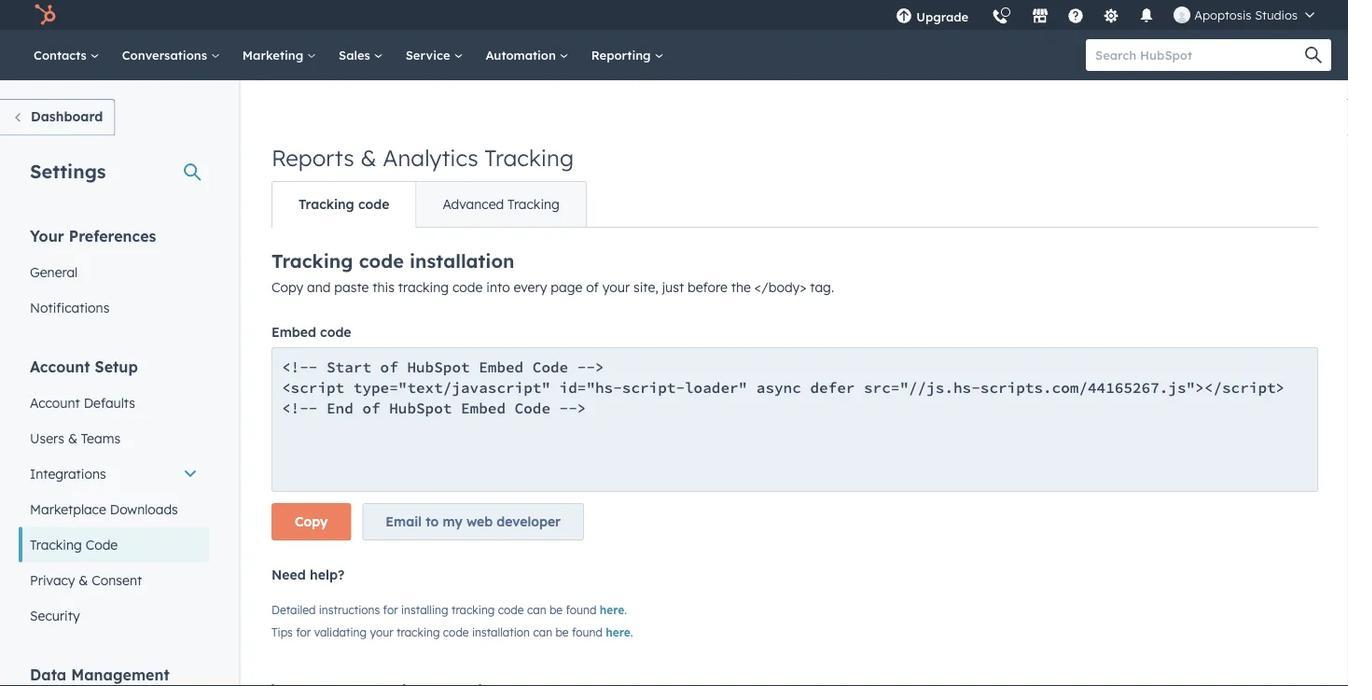 Task type: vqa. For each thing, say whether or not it's contained in the screenshot.
'Preferences'
yes



Task type: locate. For each thing, give the bounding box(es) containing it.
can
[[527, 603, 547, 617], [533, 625, 553, 639]]

analytics
[[383, 144, 479, 172]]

apoptosis studios
[[1195, 7, 1298, 22]]

reports & analytics tracking
[[272, 144, 574, 172]]

1 vertical spatial .
[[631, 625, 633, 639]]

help?
[[310, 567, 345, 583]]

your right of
[[603, 279, 630, 295]]

tracking down reports on the left top of the page
[[299, 196, 355, 212]]

settings link
[[1092, 0, 1132, 30]]

account for account setup
[[30, 357, 90, 376]]

management
[[71, 665, 170, 684]]

search button
[[1297, 39, 1332, 71]]

calling icon button
[[985, 2, 1017, 29]]

tracking up the and in the left top of the page
[[272, 249, 353, 273]]

0 horizontal spatial &
[[68, 430, 77, 446]]

0 vertical spatial here link
[[600, 603, 625, 617]]

of
[[586, 279, 599, 295]]

and
[[307, 279, 331, 295]]

for
[[383, 603, 398, 617], [296, 625, 311, 639]]

installation
[[410, 249, 515, 273], [472, 625, 530, 639]]

.
[[625, 603, 627, 617], [631, 625, 633, 639]]

1 vertical spatial &
[[68, 430, 77, 446]]

1 horizontal spatial your
[[603, 279, 630, 295]]

detailed
[[272, 603, 316, 617]]

marketplace downloads
[[30, 501, 178, 517]]

menu containing apoptosis studios
[[885, 0, 1326, 37]]

general
[[30, 264, 78, 280]]

email to my web developer
[[386, 513, 561, 530]]

2 vertical spatial tracking
[[397, 625, 440, 639]]

tracking code link
[[273, 182, 416, 227]]

navigation containing tracking code
[[272, 181, 587, 228]]

tracking down installing
[[397, 625, 440, 639]]

web
[[467, 513, 493, 530]]

consent
[[92, 572, 142, 588]]

& inside 'link'
[[68, 430, 77, 446]]

detailed instructions for installing tracking code can be found here . tips for validating your tracking code installation can be found here .
[[272, 603, 633, 639]]

1 horizontal spatial for
[[383, 603, 398, 617]]

<!-- Start of HubSpot Embed Code --> <script type="text/javascript" id="hs-script-loader" async defer src="//js.hs-scripts.com/44165267.js"></script> <!-- End of HubSpot Embed Code --> text field
[[272, 347, 1319, 492]]

security
[[30, 607, 80, 624]]

advanced tracking link
[[416, 182, 586, 227]]

tracking inside tracking code installation copy and paste this tracking code into every page of your site, just before the </body> tag.
[[398, 279, 449, 295]]

page
[[551, 279, 583, 295]]

0 vertical spatial &
[[361, 144, 377, 172]]

1 vertical spatial tracking
[[452, 603, 495, 617]]

1 vertical spatial copy
[[295, 513, 328, 530]]

tracking inside account setup "element"
[[30, 536, 82, 553]]

0 vertical spatial can
[[527, 603, 547, 617]]

marketplace downloads link
[[19, 491, 209, 527]]

0 vertical spatial your
[[603, 279, 630, 295]]

& up tracking code at top left
[[361, 144, 377, 172]]

copy
[[272, 279, 303, 295], [295, 513, 328, 530]]

1 vertical spatial your
[[370, 625, 394, 639]]

tracking code
[[299, 196, 390, 212]]

copy up need help?
[[295, 513, 328, 530]]

embed code element
[[272, 347, 1319, 552]]

0 horizontal spatial your
[[370, 625, 394, 639]]

your down instructions
[[370, 625, 394, 639]]

account inside account defaults 'link'
[[30, 394, 80, 411]]

tracking right installing
[[452, 603, 495, 617]]

copy inside tracking code installation copy and paste this tracking code into every page of your site, just before the </body> tag.
[[272, 279, 303, 295]]

& right the users
[[68, 430, 77, 446]]

here link
[[600, 603, 625, 617], [606, 625, 631, 639]]

be
[[550, 603, 563, 617], [556, 625, 569, 639]]

1 vertical spatial account
[[30, 394, 80, 411]]

developer
[[497, 513, 561, 530]]

1 horizontal spatial .
[[631, 625, 633, 639]]

marketplaces button
[[1021, 0, 1061, 30]]

&
[[361, 144, 377, 172], [68, 430, 77, 446], [79, 572, 88, 588]]

2 vertical spatial &
[[79, 572, 88, 588]]

& for teams
[[68, 430, 77, 446]]

1 vertical spatial for
[[296, 625, 311, 639]]

1 vertical spatial here link
[[606, 625, 631, 639]]

0 vertical spatial .
[[625, 603, 627, 617]]

hubspot image
[[34, 4, 56, 26]]

code
[[86, 536, 118, 553]]

settings image
[[1104, 8, 1120, 25]]

copy left the and in the left top of the page
[[272, 279, 303, 295]]

conversations
[[122, 47, 211, 63]]

1 vertical spatial installation
[[472, 625, 530, 639]]

sales link
[[328, 30, 395, 80]]

menu
[[885, 0, 1326, 37]]

0 horizontal spatial .
[[625, 603, 627, 617]]

email to my web developer button
[[363, 503, 584, 540]]

code left into
[[453, 279, 483, 295]]

privacy & consent link
[[19, 562, 209, 598]]

0 vertical spatial found
[[566, 603, 597, 617]]

2 account from the top
[[30, 394, 80, 411]]

your preferences element
[[19, 225, 209, 325]]

notifications button
[[1132, 0, 1163, 30]]

code inside tracking code link
[[358, 196, 390, 212]]

your
[[603, 279, 630, 295], [370, 625, 394, 639]]

reports
[[272, 144, 354, 172]]

account up the account defaults
[[30, 357, 90, 376]]

0 vertical spatial here
[[600, 603, 625, 617]]

for left installing
[[383, 603, 398, 617]]

account up the users
[[30, 394, 80, 411]]

0 vertical spatial account
[[30, 357, 90, 376]]

tracking right this
[[398, 279, 449, 295]]

0 vertical spatial for
[[383, 603, 398, 617]]

email
[[386, 513, 422, 530]]

navigation
[[272, 181, 587, 228]]

marketplaces image
[[1033, 8, 1049, 25]]

tracking code installation copy and paste this tracking code into every page of your site, just before the </body> tag.
[[272, 249, 835, 295]]

tracking code link
[[19, 527, 209, 562]]

security link
[[19, 598, 209, 633]]

1 account from the top
[[30, 357, 90, 376]]

1 horizontal spatial &
[[79, 572, 88, 588]]

users & teams link
[[19, 421, 209, 456]]

tracking up privacy at the bottom left
[[30, 536, 82, 553]]

notifications
[[30, 299, 110, 316]]

defaults
[[84, 394, 135, 411]]

account defaults
[[30, 394, 135, 411]]

2 horizontal spatial &
[[361, 144, 377, 172]]

help button
[[1061, 0, 1092, 30]]

tracking inside tracking code installation copy and paste this tracking code into every page of your site, just before the </body> tag.
[[272, 249, 353, 273]]

integrations button
[[19, 456, 209, 491]]

& right privacy at the bottom left
[[79, 572, 88, 588]]

installation inside the detailed instructions for installing tracking code can be found here . tips for validating your tracking code installation can be found here .
[[472, 625, 530, 639]]

code down reports & analytics tracking
[[358, 196, 390, 212]]

instructions
[[319, 603, 380, 617]]

installation inside tracking code installation copy and paste this tracking code into every page of your site, just before the </body> tag.
[[410, 249, 515, 273]]

installing
[[401, 603, 449, 617]]

here
[[600, 603, 625, 617], [606, 625, 631, 639]]

found
[[566, 603, 597, 617], [572, 625, 603, 639]]

site,
[[634, 279, 659, 295]]

0 vertical spatial copy
[[272, 279, 303, 295]]

account
[[30, 357, 90, 376], [30, 394, 80, 411]]

here link for detailed instructions for installing tracking code can be found
[[600, 603, 625, 617]]

0 vertical spatial tracking
[[398, 279, 449, 295]]

teams
[[81, 430, 121, 446]]

copy button
[[272, 503, 351, 540]]

into
[[487, 279, 510, 295]]

0 vertical spatial installation
[[410, 249, 515, 273]]

account for account defaults
[[30, 394, 80, 411]]

for right tips
[[296, 625, 311, 639]]



Task type: describe. For each thing, give the bounding box(es) containing it.
tips
[[272, 625, 293, 639]]

your preferences
[[30, 226, 156, 245]]

caret image
[[272, 684, 279, 686]]

before
[[688, 279, 728, 295]]

automation link
[[475, 30, 580, 80]]

embed code
[[272, 324, 352, 340]]

validating
[[314, 625, 367, 639]]

tara schultz image
[[1175, 7, 1191, 23]]

upgrade
[[917, 9, 969, 24]]

settings
[[30, 159, 106, 182]]

tracking up the advanced tracking
[[485, 144, 574, 172]]

notifications link
[[19, 290, 209, 325]]

notifications image
[[1139, 8, 1156, 25]]

service link
[[395, 30, 475, 80]]

need
[[272, 567, 306, 583]]

automation
[[486, 47, 560, 63]]

advanced
[[443, 196, 504, 212]]

tracking code
[[30, 536, 118, 553]]

tracking for tracking code installation copy and paste this tracking code into every page of your site, just before the </body> tag.
[[272, 249, 353, 273]]

paste
[[335, 279, 369, 295]]

general link
[[19, 254, 209, 290]]

marketing link
[[231, 30, 328, 80]]

embed
[[272, 324, 316, 340]]

& for analytics
[[361, 144, 377, 172]]

integrations
[[30, 465, 106, 482]]

studios
[[1256, 7, 1298, 22]]

contacts
[[34, 47, 90, 63]]

account setup
[[30, 357, 138, 376]]

tracking for tracking code
[[30, 536, 82, 553]]

0 vertical spatial be
[[550, 603, 563, 617]]

need help?
[[272, 567, 345, 583]]

reporting link
[[580, 30, 675, 80]]

upgrade image
[[896, 8, 913, 25]]

1 vertical spatial here
[[606, 625, 631, 639]]

Search HubSpot search field
[[1087, 39, 1315, 71]]

privacy
[[30, 572, 75, 588]]

data
[[30, 665, 67, 684]]

sales
[[339, 47, 374, 63]]

preferences
[[69, 226, 156, 245]]

search image
[[1306, 47, 1323, 63]]

dashboard
[[31, 108, 103, 125]]

1 vertical spatial can
[[533, 625, 553, 639]]

tag.
[[811, 279, 835, 295]]

my
[[443, 513, 463, 530]]

code right embed
[[320, 324, 352, 340]]

advanced tracking
[[443, 196, 560, 212]]

code down installing
[[443, 625, 469, 639]]

your inside the detailed instructions for installing tracking code can be found here . tips for validating your tracking code installation can be found here .
[[370, 625, 394, 639]]

conversations link
[[111, 30, 231, 80]]

your inside tracking code installation copy and paste this tracking code into every page of your site, just before the </body> tag.
[[603, 279, 630, 295]]

marketplace
[[30, 501, 106, 517]]

account defaults link
[[19, 385, 209, 421]]

data management
[[30, 665, 170, 684]]

calling icon image
[[993, 9, 1009, 26]]

reporting
[[592, 47, 655, 63]]

here link for tips for validating your tracking code installation can be found
[[606, 625, 631, 639]]

1 vertical spatial be
[[556, 625, 569, 639]]

privacy & consent
[[30, 572, 142, 588]]

service
[[406, 47, 454, 63]]

the
[[732, 279, 751, 295]]

tracking for tracking code
[[299, 196, 355, 212]]

to
[[426, 513, 439, 530]]

code up this
[[359, 249, 404, 273]]

0 horizontal spatial for
[[296, 625, 311, 639]]

code right installing
[[498, 603, 524, 617]]

& for consent
[[79, 572, 88, 588]]

this
[[373, 279, 395, 295]]

help image
[[1068, 8, 1085, 25]]

copy inside button
[[295, 513, 328, 530]]

users & teams
[[30, 430, 121, 446]]

apoptosis
[[1195, 7, 1252, 22]]

dashboard link
[[0, 99, 115, 136]]

users
[[30, 430, 64, 446]]

hubspot link
[[22, 4, 70, 26]]

account setup element
[[19, 356, 209, 633]]

marketing
[[243, 47, 307, 63]]

your
[[30, 226, 64, 245]]

apoptosis studios button
[[1163, 0, 1326, 30]]

tracking right the advanced
[[508, 196, 560, 212]]

contacts link
[[22, 30, 111, 80]]

1 vertical spatial found
[[572, 625, 603, 639]]

</body>
[[755, 279, 807, 295]]

every
[[514, 279, 547, 295]]

downloads
[[110, 501, 178, 517]]

just
[[663, 279, 684, 295]]



